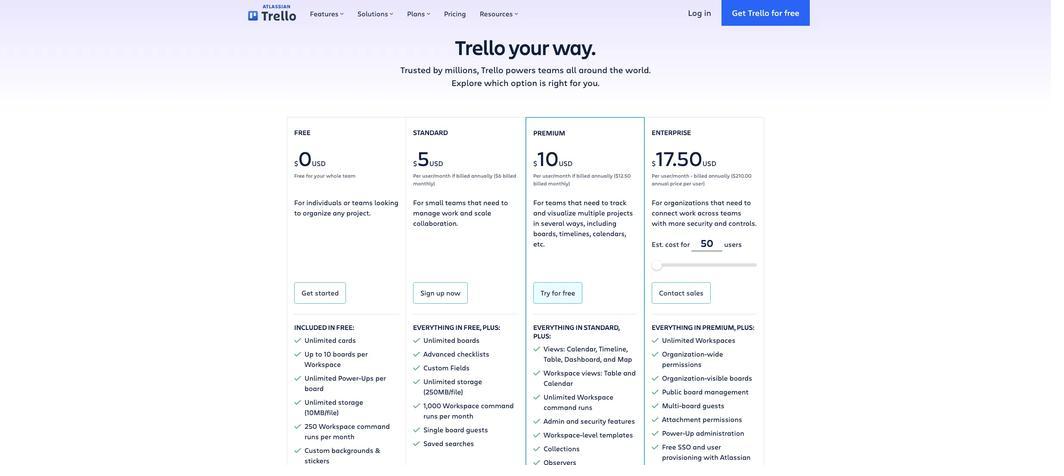 Task type: vqa. For each thing, say whether or not it's contained in the screenshot.
plus: within Everything in Standard, plus:
yes



Task type: locate. For each thing, give the bounding box(es) containing it.
1 vertical spatial guests
[[466, 426, 488, 435]]

free inside the get trello for free link
[[785, 7, 800, 18]]

trusted
[[401, 64, 431, 76]]

to down unlimited cards
[[315, 350, 322, 359]]

2 monthly) from the left
[[548, 180, 570, 187]]

annual
[[652, 180, 669, 187]]

teams up controls.
[[721, 209, 742, 218]]

permissions up "administration"
[[703, 416, 742, 425]]

(250mb/file)
[[424, 388, 463, 397]]

2 horizontal spatial everything
[[652, 323, 693, 332]]

everything up 'views:'
[[534, 323, 575, 332]]

usd inside $ 0 usd free for your whole team
[[312, 159, 326, 168]]

usd for 0
[[312, 159, 326, 168]]

guests for single board guests
[[466, 426, 488, 435]]

get for get started
[[302, 289, 313, 298]]

sign up now
[[421, 289, 461, 298]]

0 vertical spatial free
[[785, 7, 800, 18]]

1 vertical spatial custom
[[305, 447, 330, 456]]

1 vertical spatial free
[[563, 289, 576, 298]]

fields
[[451, 364, 470, 373]]

2 vertical spatial boards
[[730, 374, 753, 383]]

that inside the for small teams that need to manage work and scale collaboration.
[[468, 198, 482, 207]]

runs down 1,000
[[424, 412, 438, 421]]

free down 0
[[294, 173, 305, 179]]

2 that from the left
[[568, 198, 582, 207]]

0 horizontal spatial everything
[[413, 323, 455, 332]]

workspace down unlimited storage (10mb/file)
[[319, 422, 355, 432]]

calendar
[[544, 379, 573, 388]]

unlimited inside unlimited storage (250mb/file)
[[424, 378, 455, 387]]

0 horizontal spatial power-
[[338, 374, 361, 383]]

teams
[[538, 64, 564, 76], [352, 198, 373, 207], [445, 198, 466, 207], [546, 198, 567, 207], [721, 209, 742, 218]]

monthly) inside $ 5 usd per user/month if billed annually ($6 billed monthly)
[[413, 180, 435, 187]]

per inside $ 17.50 usd per user/month - billed annually ($210.00 annual price per user)
[[652, 173, 660, 179]]

month for backgrounds
[[333, 433, 355, 442]]

0 horizontal spatial that
[[468, 198, 482, 207]]

small
[[426, 198, 444, 207]]

multiple
[[578, 209, 605, 218]]

2 everything from the left
[[534, 323, 575, 332]]

storage inside unlimited storage (250mb/file)
[[457, 378, 482, 387]]

3 for from the left
[[534, 198, 544, 207]]

features
[[608, 417, 635, 426]]

0 horizontal spatial work
[[442, 209, 458, 218]]

get for get trello for free
[[732, 7, 746, 18]]

to up controls.
[[744, 198, 751, 207]]

in up calendar,
[[576, 323, 583, 332]]

everything in standard, plus:
[[534, 323, 620, 341]]

unlimited inside unlimited power-ups per board
[[305, 374, 337, 383]]

workspace inside 1,000 workspace command runs per month
[[443, 402, 479, 411]]

1 annually from the left
[[471, 173, 493, 179]]

need up scale
[[484, 198, 500, 207]]

0 vertical spatial storage
[[457, 378, 482, 387]]

1 vertical spatial boards
[[333, 350, 356, 359]]

runs inside unlimited workspace command runs
[[579, 404, 593, 413]]

try for free
[[541, 289, 576, 298]]

and
[[460, 209, 473, 218], [534, 209, 546, 218], [715, 219, 727, 228], [604, 355, 616, 364], [624, 369, 636, 378], [567, 417, 579, 426], [693, 443, 706, 452]]

per right ($6
[[534, 173, 541, 179]]

plus: up 'views:'
[[534, 332, 551, 341]]

1 horizontal spatial security
[[687, 219, 713, 228]]

unlimited inside unlimited storage (10mb/file)
[[305, 398, 337, 407]]

security inside 'for organizations that need to connect work across teams with more security and controls.'
[[687, 219, 713, 228]]

3 $ from the left
[[534, 159, 538, 168]]

board for public board management
[[684, 388, 703, 397]]

per inside $ 17.50 usd per user/month - billed annually ($210.00 annual price per user)
[[684, 180, 692, 187]]

for up the manage
[[413, 198, 424, 207]]

1 usd from the left
[[312, 159, 326, 168]]

1 horizontal spatial permissions
[[703, 416, 742, 425]]

board up the (10mb/file)
[[305, 385, 324, 394]]

usd down premium
[[559, 159, 573, 168]]

teams inside 'for organizations that need to connect work across teams with more security and controls.'
[[721, 209, 742, 218]]

1 horizontal spatial if
[[572, 173, 575, 179]]

your up powers
[[509, 34, 549, 61]]

that up scale
[[468, 198, 482, 207]]

free sso and user provisioning with atlassian access
[[662, 443, 751, 466]]

to
[[501, 198, 508, 207], [602, 198, 609, 207], [744, 198, 751, 207], [294, 209, 301, 218], [315, 350, 322, 359]]

teams inside trello your way. trusted by millions, trello powers teams all around the world. explore which option is right for you.
[[538, 64, 564, 76]]

0 horizontal spatial month
[[333, 433, 355, 442]]

in left the free,
[[456, 323, 463, 332]]

admin and security features
[[544, 417, 635, 426]]

plus: inside everything in standard, plus:
[[534, 332, 551, 341]]

1 per from the left
[[413, 173, 421, 179]]

free
[[294, 128, 311, 137], [294, 173, 305, 179], [662, 443, 676, 452]]

0 horizontal spatial permissions
[[662, 360, 702, 369]]

workspace inside unlimited workspace command runs
[[577, 393, 614, 402]]

plus: right the free,
[[483, 323, 500, 332]]

team
[[343, 173, 356, 179]]

including
[[587, 219, 617, 228]]

that up across
[[711, 198, 725, 207]]

unlimited
[[305, 336, 337, 345], [424, 336, 455, 345], [662, 336, 694, 345], [305, 374, 337, 383], [424, 378, 455, 387], [544, 393, 576, 402], [305, 398, 337, 407]]

and inside for teams that need to track and visualize multiple projects in several ways, including boards, timelines, calendars, etc.
[[534, 209, 546, 218]]

custom backgrounds & stickers
[[305, 447, 380, 466]]

0 horizontal spatial plus:
[[483, 323, 500, 332]]

0 horizontal spatial custom
[[305, 447, 330, 456]]

2 horizontal spatial that
[[711, 198, 725, 207]]

everything for unlimited workspaces
[[652, 323, 693, 332]]

usd for 5
[[430, 159, 443, 168]]

per inside up to 10 boards per workspace
[[357, 350, 368, 359]]

0 horizontal spatial security
[[581, 417, 606, 426]]

1 horizontal spatial with
[[704, 454, 719, 463]]

workspace inside 250 workspace command runs per month
[[319, 422, 355, 432]]

0 vertical spatial 10
[[538, 145, 559, 172]]

0 horizontal spatial free
[[563, 289, 576, 298]]

that for for organizations that need to connect work across teams with more security and controls.
[[711, 198, 725, 207]]

in inside everything in standard, plus:
[[576, 323, 583, 332]]

plus: for everything in premium, plus:
[[737, 323, 755, 332]]

usd inside $ 5 usd per user/month if billed annually ($6 billed monthly)
[[430, 159, 443, 168]]

2 horizontal spatial runs
[[579, 404, 593, 413]]

annually left ($210.00
[[709, 173, 730, 179]]

0 horizontal spatial need
[[484, 198, 500, 207]]

to down ($6
[[501, 198, 508, 207]]

security down across
[[687, 219, 713, 228]]

custom inside custom backgrounds & stickers
[[305, 447, 330, 456]]

4 for from the left
[[652, 198, 663, 207]]

runs for 250
[[305, 433, 319, 442]]

per for 1,000 workspace command runs per month
[[440, 412, 450, 421]]

0 vertical spatial boards
[[457, 336, 480, 345]]

work down organizations
[[680, 209, 696, 218]]

custom fields
[[424, 364, 470, 373]]

project.
[[347, 209, 371, 218]]

up down unlimited cards
[[305, 350, 314, 359]]

$ 17.50 usd per user/month - billed annually ($210.00 annual price per user)
[[652, 145, 752, 187]]

log in
[[688, 7, 712, 18]]

2 need from the left
[[584, 198, 600, 207]]

annually inside $ 10 usd per user/month if billed annually ($12.50 billed monthly)
[[592, 173, 613, 179]]

work up collaboration.
[[442, 209, 458, 218]]

per inside 1,000 workspace command runs per month
[[440, 412, 450, 421]]

started
[[315, 289, 339, 298]]

and down across
[[715, 219, 727, 228]]

10 inside $ 10 usd per user/month if billed annually ($12.50 billed monthly)
[[538, 145, 559, 172]]

administration
[[696, 429, 745, 438]]

2 horizontal spatial plus:
[[737, 323, 755, 332]]

0 horizontal spatial your
[[314, 173, 325, 179]]

teams up project.
[[352, 198, 373, 207]]

unlimited workspace command runs
[[544, 393, 614, 413]]

0 vertical spatial with
[[652, 219, 667, 228]]

workspace down unlimited storage (250mb/file)
[[443, 402, 479, 411]]

4 $ from the left
[[652, 159, 656, 168]]

need inside the for small teams that need to manage work and scale collaboration.
[[484, 198, 500, 207]]

0 horizontal spatial up
[[305, 350, 314, 359]]

in for everything in premium, plus:
[[694, 323, 701, 332]]

3 everything from the left
[[652, 323, 693, 332]]

user/month for 10
[[543, 173, 571, 179]]

$
[[294, 159, 298, 168], [413, 159, 417, 168], [534, 159, 538, 168], [652, 159, 656, 168]]

and inside the for small teams that need to manage work and scale collaboration.
[[460, 209, 473, 218]]

2 per from the left
[[534, 173, 541, 179]]

and inside workspace views: table and calendar
[[624, 369, 636, 378]]

0 horizontal spatial 10
[[324, 350, 331, 359]]

1 horizontal spatial per
[[534, 173, 541, 179]]

up
[[436, 289, 445, 298]]

$ 10 usd per user/month if billed annually ($12.50 billed monthly)
[[534, 145, 631, 187]]

usd down standard
[[430, 159, 443, 168]]

3 usd from the left
[[559, 159, 573, 168]]

1 vertical spatial get
[[302, 289, 313, 298]]

with inside "free sso and user provisioning with atlassian access"
[[704, 454, 719, 463]]

need for for teams that need to track and visualize multiple projects in several ways, including boards, timelines, calendars, etc.
[[584, 198, 600, 207]]

board up searches
[[445, 426, 465, 435]]

1 horizontal spatial work
[[680, 209, 696, 218]]

1 horizontal spatial need
[[584, 198, 600, 207]]

and left scale
[[460, 209, 473, 218]]

in
[[704, 7, 712, 18], [534, 219, 539, 228], [328, 323, 335, 332], [456, 323, 463, 332], [576, 323, 583, 332], [694, 323, 701, 332]]

1 horizontal spatial user/month
[[543, 173, 571, 179]]

per up annual
[[652, 173, 660, 179]]

3 that from the left
[[711, 198, 725, 207]]

usd for 17.50
[[703, 159, 717, 168]]

1 vertical spatial storage
[[338, 398, 363, 407]]

usd up individuals at the left top
[[312, 159, 326, 168]]

up to 10 boards per workspace
[[305, 350, 368, 369]]

runs inside 1,000 workspace command runs per month
[[424, 412, 438, 421]]

2 work from the left
[[680, 209, 696, 218]]

1 horizontal spatial that
[[568, 198, 582, 207]]

access
[[662, 464, 685, 466]]

0 horizontal spatial boards
[[333, 350, 356, 359]]

admin
[[544, 417, 565, 426]]

1 vertical spatial up
[[685, 429, 694, 438]]

annually left ($6
[[471, 173, 493, 179]]

plus: for everything in free, plus:
[[483, 323, 500, 332]]

-
[[691, 173, 693, 179]]

that inside 'for organizations that need to connect work across teams with more security and controls.'
[[711, 198, 725, 207]]

month up backgrounds at the bottom left
[[333, 433, 355, 442]]

0 vertical spatial organization-
[[662, 350, 707, 359]]

if for 10
[[572, 173, 575, 179]]

1 horizontal spatial monthly)
[[548, 180, 570, 187]]

per up ups
[[357, 350, 368, 359]]

workspace inside up to 10 boards per workspace
[[305, 360, 341, 369]]

stickers
[[305, 457, 330, 466]]

runs up admin and security features
[[579, 404, 593, 413]]

and up workspace-
[[567, 417, 579, 426]]

features
[[310, 9, 339, 18]]

per inside $ 10 usd per user/month if billed annually ($12.50 billed monthly)
[[534, 173, 541, 179]]

free left sso in the right bottom of the page
[[662, 443, 676, 452]]

2 vertical spatial free
[[662, 443, 676, 452]]

organization- for visible
[[662, 374, 707, 383]]

per inside 250 workspace command runs per month
[[321, 433, 331, 442]]

1 horizontal spatial annually
[[592, 173, 613, 179]]

0 horizontal spatial user/month
[[422, 173, 451, 179]]

workspace down workspace views: table and calendar
[[577, 393, 614, 402]]

everything up unlimited workspaces
[[652, 323, 693, 332]]

billed
[[457, 173, 470, 179], [503, 173, 517, 179], [577, 173, 590, 179], [694, 173, 708, 179], [534, 180, 547, 187]]

public board management
[[662, 388, 749, 397]]

try for free link
[[534, 283, 583, 304]]

1 need from the left
[[484, 198, 500, 207]]

1 work from the left
[[442, 209, 458, 218]]

unlimited down up to 10 boards per workspace on the bottom left of the page
[[305, 374, 337, 383]]

management
[[705, 388, 749, 397]]

runs inside 250 workspace command runs per month
[[305, 433, 319, 442]]

4 usd from the left
[[703, 159, 717, 168]]

billed for 5
[[457, 173, 470, 179]]

guests down 1,000 workspace command runs per month at the bottom of page
[[466, 426, 488, 435]]

for inside 'for organizations that need to connect work across teams with more security and controls.'
[[652, 198, 663, 207]]

get started
[[302, 289, 339, 298]]

teams up right at the top right of page
[[538, 64, 564, 76]]

&
[[375, 447, 380, 456]]

boards
[[457, 336, 480, 345], [333, 350, 356, 359], [730, 374, 753, 383]]

board up multi-board guests
[[684, 388, 703, 397]]

2 $ from the left
[[413, 159, 417, 168]]

0 vertical spatial free
[[294, 128, 311, 137]]

per for up to 10 boards per workspace
[[357, 350, 368, 359]]

1 horizontal spatial storage
[[457, 378, 482, 387]]

0 horizontal spatial monthly)
[[413, 180, 435, 187]]

by
[[433, 64, 443, 76]]

0 horizontal spatial runs
[[305, 433, 319, 442]]

for up the several
[[534, 198, 544, 207]]

unlimited up (250mb/file)
[[424, 378, 455, 387]]

1 horizontal spatial everything
[[534, 323, 575, 332]]

for inside the for small teams that need to manage work and scale collaboration.
[[413, 198, 424, 207]]

storage down fields
[[457, 378, 482, 387]]

2 horizontal spatial per
[[652, 173, 660, 179]]

runs for 1,000
[[424, 412, 438, 421]]

annually for 17.50
[[709, 173, 730, 179]]

usd inside $ 17.50 usd per user/month - billed annually ($210.00 annual price per user)
[[703, 159, 717, 168]]

for inside trello your way. trusted by millions, trello powers teams all around the world. explore which option is right for you.
[[570, 77, 581, 89]]

billed up user)
[[694, 173, 708, 179]]

1 vertical spatial security
[[581, 417, 606, 426]]

1 that from the left
[[468, 198, 482, 207]]

monthly) up "visualize"
[[548, 180, 570, 187]]

multi-board guests
[[662, 402, 725, 411]]

map
[[618, 355, 632, 364]]

if up "visualize"
[[572, 173, 575, 179]]

guests
[[703, 402, 725, 411], [466, 426, 488, 435]]

per inside $ 5 usd per user/month if billed annually ($6 billed monthly)
[[413, 173, 421, 179]]

1 monthly) from the left
[[413, 180, 435, 187]]

1 vertical spatial 10
[[324, 350, 331, 359]]

monthly) inside $ 10 usd per user/month if billed annually ($12.50 billed monthly)
[[548, 180, 570, 187]]

everything for views: calendar, timeline, table, dashboard, and map
[[534, 323, 575, 332]]

3 per from the left
[[652, 173, 660, 179]]

if inside $ 10 usd per user/month if billed annually ($12.50 billed monthly)
[[572, 173, 575, 179]]

unlimited inside unlimited workspace command runs
[[544, 393, 576, 402]]

and down map
[[624, 369, 636, 378]]

everything in premium, plus:
[[652, 323, 755, 332]]

if inside $ 5 usd per user/month if billed annually ($6 billed monthly)
[[452, 173, 455, 179]]

0 vertical spatial custom
[[424, 364, 449, 373]]

0 horizontal spatial annually
[[471, 173, 493, 179]]

teams inside the for small teams that need to manage work and scale collaboration.
[[445, 198, 466, 207]]

everything inside everything in standard, plus:
[[534, 323, 575, 332]]

boards up management
[[730, 374, 753, 383]]

$ inside $ 10 usd per user/month if billed annually ($12.50 billed monthly)
[[534, 159, 538, 168]]

features button
[[303, 0, 351, 26]]

0 horizontal spatial if
[[452, 173, 455, 179]]

1 if from the left
[[452, 173, 455, 179]]

unlimited for unlimited boards
[[424, 336, 455, 345]]

3 need from the left
[[727, 198, 743, 207]]

1 vertical spatial month
[[333, 433, 355, 442]]

runs down 250
[[305, 433, 319, 442]]

0 vertical spatial guests
[[703, 402, 725, 411]]

per for 17.50
[[652, 173, 660, 179]]

10 down premium
[[538, 145, 559, 172]]

plus: right premium,
[[737, 323, 755, 332]]

2 horizontal spatial user/month
[[661, 173, 690, 179]]

custom for custom backgrounds & stickers
[[305, 447, 330, 456]]

usd inside $ 10 usd per user/month if billed annually ($12.50 billed monthly)
[[559, 159, 573, 168]]

3 user/month from the left
[[661, 173, 690, 179]]

1 vertical spatial organization-
[[662, 374, 707, 383]]

for inside for individuals or teams looking to organize any project.
[[294, 198, 305, 207]]

teams inside for teams that need to track and visualize multiple projects in several ways, including boards, timelines, calendars, etc.
[[546, 198, 567, 207]]

guests down public board management
[[703, 402, 725, 411]]

or
[[344, 198, 350, 207]]

0 vertical spatial your
[[509, 34, 549, 61]]

user/month down 5
[[422, 173, 451, 179]]

per for 5
[[413, 173, 421, 179]]

0 horizontal spatial get
[[302, 289, 313, 298]]

your inside $ 0 usd free for your whole team
[[314, 173, 325, 179]]

user/month up price
[[661, 173, 690, 179]]

free inside "free sso and user provisioning with atlassian access"
[[662, 443, 676, 452]]

boards down cards
[[333, 350, 356, 359]]

in right log
[[704, 7, 712, 18]]

for for for individuals or teams looking to organize any project.
[[294, 198, 305, 207]]

with
[[652, 219, 667, 228], [704, 454, 719, 463]]

power- down attachment
[[662, 429, 685, 438]]

annually
[[471, 173, 493, 179], [592, 173, 613, 179], [709, 173, 730, 179]]

1 horizontal spatial month
[[452, 412, 474, 421]]

0 vertical spatial power-
[[338, 374, 361, 383]]

to inside up to 10 boards per workspace
[[315, 350, 322, 359]]

0 vertical spatial security
[[687, 219, 713, 228]]

storage inside unlimited storage (10mb/file)
[[338, 398, 363, 407]]

board inside unlimited power-ups per board
[[305, 385, 324, 394]]

$ for 5
[[413, 159, 417, 168]]

month up single board guests
[[452, 412, 474, 421]]

workspace
[[305, 360, 341, 369], [544, 369, 580, 378], [577, 393, 614, 402], [443, 402, 479, 411], [319, 422, 355, 432]]

for up the 'connect'
[[652, 198, 663, 207]]

log in link
[[678, 0, 722, 26]]

month inside 1,000 workspace command runs per month
[[452, 412, 474, 421]]

unlimited up the (10mb/file)
[[305, 398, 337, 407]]

up up sso in the right bottom of the page
[[685, 429, 694, 438]]

unlimited down calendar at the bottom
[[544, 393, 576, 402]]

$ inside $ 0 usd free for your whole team
[[294, 159, 298, 168]]

plus:
[[483, 323, 500, 332], [737, 323, 755, 332], [534, 332, 551, 341]]

per for 10
[[534, 173, 541, 179]]

controls.
[[729, 219, 757, 228]]

1 horizontal spatial free
[[785, 7, 800, 18]]

1 vertical spatial power-
[[662, 429, 685, 438]]

per down - at the right top of the page
[[684, 180, 692, 187]]

0 horizontal spatial command
[[357, 422, 390, 432]]

per down the (10mb/file)
[[321, 433, 331, 442]]

2 for from the left
[[413, 198, 424, 207]]

0 vertical spatial get
[[732, 7, 746, 18]]

need inside for teams that need to track and visualize multiple projects in several ways, including boards, timelines, calendars, etc.
[[584, 198, 600, 207]]

1 horizontal spatial runs
[[424, 412, 438, 421]]

timeline,
[[599, 345, 628, 354]]

billed up the several
[[534, 180, 547, 187]]

250
[[305, 422, 317, 432]]

2 horizontal spatial need
[[727, 198, 743, 207]]

2 horizontal spatial command
[[544, 404, 577, 413]]

0 vertical spatial permissions
[[662, 360, 702, 369]]

power- down up to 10 boards per workspace on the bottom left of the page
[[338, 374, 361, 383]]

need up multiple
[[584, 198, 600, 207]]

2 usd from the left
[[430, 159, 443, 168]]

user/month inside $ 5 usd per user/month if billed annually ($6 billed monthly)
[[422, 173, 451, 179]]

with down the 'connect'
[[652, 219, 667, 228]]

teams right small at the top left of the page
[[445, 198, 466, 207]]

monthly)
[[413, 180, 435, 187], [548, 180, 570, 187]]

right
[[549, 77, 568, 89]]

in up boards,
[[534, 219, 539, 228]]

1 for from the left
[[294, 198, 305, 207]]

organization- inside organization-wide permissions
[[662, 350, 707, 359]]

in inside log in link
[[704, 7, 712, 18]]

boards inside up to 10 boards per workspace
[[333, 350, 356, 359]]

2 organization- from the top
[[662, 374, 707, 383]]

organization- for wide
[[662, 350, 707, 359]]

1 horizontal spatial get
[[732, 7, 746, 18]]

command inside unlimited workspace command runs
[[544, 404, 577, 413]]

command
[[481, 402, 514, 411], [544, 404, 577, 413], [357, 422, 390, 432]]

0 horizontal spatial storage
[[338, 398, 363, 407]]

etc.
[[534, 240, 545, 249]]

get right log in
[[732, 7, 746, 18]]

get left 'started'
[[302, 289, 313, 298]]

backgrounds
[[332, 447, 373, 456]]

user/month for 5
[[422, 173, 451, 179]]

1 horizontal spatial custom
[[424, 364, 449, 373]]

1 horizontal spatial command
[[481, 402, 514, 411]]

2 annually from the left
[[592, 173, 613, 179]]

organization- up public
[[662, 374, 707, 383]]

usd up user)
[[703, 159, 717, 168]]

permissions inside organization-wide permissions
[[662, 360, 702, 369]]

1 horizontal spatial guests
[[703, 402, 725, 411]]

1 everything from the left
[[413, 323, 455, 332]]

your left the whole
[[314, 173, 325, 179]]

1 vertical spatial your
[[314, 173, 325, 179]]

user/month inside $ 17.50 usd per user/month - billed annually ($210.00 annual price per user)
[[661, 173, 690, 179]]

command inside 250 workspace command runs per month
[[357, 422, 390, 432]]

custom down advanced
[[424, 364, 449, 373]]

0 horizontal spatial with
[[652, 219, 667, 228]]

2 user/month from the left
[[543, 173, 571, 179]]

need for for organizations that need to connect work across teams with more security and controls.
[[727, 198, 743, 207]]

0 vertical spatial trello
[[748, 7, 770, 18]]

that up "visualize"
[[568, 198, 582, 207]]

billed inside $ 17.50 usd per user/month - billed annually ($210.00 annual price per user)
[[694, 173, 708, 179]]

per right ups
[[376, 374, 386, 383]]

permissions up the organization-visible boards
[[662, 360, 702, 369]]

ways,
[[566, 219, 585, 228]]

more
[[669, 219, 686, 228]]

if
[[452, 173, 455, 179], [572, 173, 575, 179]]

annually inside $ 17.50 usd per user/month - billed annually ($210.00 annual price per user)
[[709, 173, 730, 179]]

attachment
[[662, 416, 701, 425]]

1 horizontal spatial 10
[[538, 145, 559, 172]]

projects
[[607, 209, 633, 218]]

unlimited down included in free:
[[305, 336, 337, 345]]

user/month for 17.50
[[661, 173, 690, 179]]

1 horizontal spatial your
[[509, 34, 549, 61]]

1 horizontal spatial plus:
[[534, 332, 551, 341]]

3 annually from the left
[[709, 173, 730, 179]]

$ inside $ 5 usd per user/month if billed annually ($6 billed monthly)
[[413, 159, 417, 168]]

to left track
[[602, 198, 609, 207]]

unlimited up advanced
[[424, 336, 455, 345]]

teams up "visualize"
[[546, 198, 567, 207]]

power- inside unlimited power-ups per board
[[338, 374, 361, 383]]

for
[[294, 198, 305, 207], [413, 198, 424, 207], [534, 198, 544, 207], [652, 198, 663, 207]]

0 horizontal spatial per
[[413, 173, 421, 179]]

with down user on the right bottom of page
[[704, 454, 719, 463]]

per for 250 workspace command runs per month
[[321, 433, 331, 442]]

to left organize
[[294, 209, 301, 218]]

in for log in
[[704, 7, 712, 18]]

workspace inside workspace views: table and calendar
[[544, 369, 580, 378]]

0 horizontal spatial guests
[[466, 426, 488, 435]]

10 down unlimited cards
[[324, 350, 331, 359]]

which
[[484, 77, 509, 89]]

custom up stickers
[[305, 447, 330, 456]]

1 vertical spatial with
[[704, 454, 719, 463]]

est.
[[652, 240, 664, 249]]

command for 250 workspace command runs per month
[[357, 422, 390, 432]]

for for for organizations that need to connect work across teams with more security and controls.
[[652, 198, 663, 207]]

organization- down unlimited workspaces
[[662, 350, 707, 359]]

0 vertical spatial month
[[452, 412, 474, 421]]

user/month up "visualize"
[[543, 173, 571, 179]]

ups
[[361, 374, 374, 383]]

1 vertical spatial free
[[294, 173, 305, 179]]

monthly) up small at the top left of the page
[[413, 180, 435, 187]]

storage down unlimited power-ups per board
[[338, 398, 363, 407]]

pricing link
[[437, 0, 473, 26]]

boards down the free,
[[457, 336, 480, 345]]

command inside 1,000 workspace command runs per month
[[481, 402, 514, 411]]

1 horizontal spatial power-
[[662, 429, 685, 438]]

user/month inside $ 10 usd per user/month if billed annually ($12.50 billed monthly)
[[543, 173, 571, 179]]

month inside 250 workspace command runs per month
[[333, 433, 355, 442]]

unlimited for unlimited power-ups per board
[[305, 374, 337, 383]]

2 if from the left
[[572, 173, 575, 179]]

month
[[452, 412, 474, 421], [333, 433, 355, 442]]

need inside 'for organizations that need to connect work across teams with more security and controls.'
[[727, 198, 743, 207]]

for inside for teams that need to track and visualize multiple projects in several ways, including boards, timelines, calendars, etc.
[[534, 198, 544, 207]]

annually inside $ 5 usd per user/month if billed annually ($6 billed monthly)
[[471, 173, 493, 179]]

2 horizontal spatial annually
[[709, 173, 730, 179]]

$ inside $ 17.50 usd per user/month - billed annually ($210.00 annual price per user)
[[652, 159, 656, 168]]

1 user/month from the left
[[422, 173, 451, 179]]

1 $ from the left
[[294, 159, 298, 168]]

1 organization- from the top
[[662, 350, 707, 359]]

visualize
[[548, 209, 576, 218]]

trello
[[748, 7, 770, 18], [455, 34, 506, 61], [481, 64, 504, 76]]

free up 0
[[294, 128, 311, 137]]

custom for custom fields
[[424, 364, 449, 373]]

month for board
[[452, 412, 474, 421]]

that inside for teams that need to track and visualize multiple projects in several ways, including boards, timelines, calendars, etc.
[[568, 198, 582, 207]]

and down power-up administration
[[693, 443, 706, 452]]

0 vertical spatial up
[[305, 350, 314, 359]]



Task type: describe. For each thing, give the bounding box(es) containing it.
user)
[[693, 180, 705, 187]]

if for 5
[[452, 173, 455, 179]]

to inside for individuals or teams looking to organize any project.
[[294, 209, 301, 218]]

unlimited for unlimited workspace command runs
[[544, 393, 576, 402]]

solutions button
[[351, 0, 400, 26]]

for individuals or teams looking to organize any project.
[[294, 198, 399, 218]]

unlimited for unlimited storage (10mb/file)
[[305, 398, 337, 407]]

$ for 0
[[294, 159, 298, 168]]

the
[[610, 64, 623, 76]]

advanced
[[424, 350, 456, 359]]

guests for multi-board guests
[[703, 402, 725, 411]]

free for free sso and user provisioning with atlassian access
[[662, 443, 676, 452]]

in for everything in standard, plus:
[[576, 323, 583, 332]]

included
[[294, 323, 327, 332]]

workspaces
[[696, 336, 736, 345]]

workspace for 1,000 workspace command runs per month
[[443, 402, 479, 411]]

templates
[[600, 431, 633, 440]]

Users number field
[[692, 236, 723, 252]]

in for everything in free, plus:
[[456, 323, 463, 332]]

manage
[[413, 209, 440, 218]]

storage for (250mb/file)
[[457, 378, 482, 387]]

to inside for teams that need to track and visualize multiple projects in several ways, including boards, timelines, calendars, etc.
[[602, 198, 609, 207]]

standard
[[413, 128, 448, 137]]

public
[[662, 388, 682, 397]]

2 vertical spatial trello
[[481, 64, 504, 76]]

$ 5 usd per user/month if billed annually ($6 billed monthly)
[[413, 145, 517, 187]]

single
[[424, 426, 444, 435]]

1 horizontal spatial boards
[[457, 336, 480, 345]]

250 workspace command runs per month
[[305, 422, 390, 442]]

everything in free, plus:
[[413, 323, 500, 332]]

user
[[707, 443, 721, 452]]

workspace for 250 workspace command runs per month
[[319, 422, 355, 432]]

in for included in free:
[[328, 323, 335, 332]]

1 vertical spatial trello
[[455, 34, 506, 61]]

annually for 5
[[471, 173, 493, 179]]

wide
[[707, 350, 723, 359]]

unlimited boards
[[424, 336, 480, 345]]

board for multi-board guests
[[682, 402, 701, 411]]

contact sales link
[[652, 283, 711, 304]]

your inside trello your way. trusted by millions, trello powers teams all around the world. explore which option is right for you.
[[509, 34, 549, 61]]

you.
[[583, 77, 600, 89]]

plus: for everything in standard, plus:
[[534, 332, 551, 341]]

to inside the for small teams that need to manage work and scale collaboration.
[[501, 198, 508, 207]]

cards
[[338, 336, 356, 345]]

for inside $ 0 usd free for your whole team
[[306, 173, 313, 179]]

organize
[[303, 209, 331, 218]]

calendars,
[[593, 229, 626, 238]]

unlimited for unlimited storage (250mb/file)
[[424, 378, 455, 387]]

contact sales
[[659, 289, 704, 298]]

billed right ($6
[[503, 173, 517, 179]]

$ for 17.50
[[652, 159, 656, 168]]

way.
[[553, 34, 596, 61]]

command for 1,000 workspace command runs per month
[[481, 402, 514, 411]]

price
[[670, 180, 682, 187]]

command for unlimited workspace command runs
[[544, 404, 577, 413]]

for for for small teams that need to manage work and scale collaboration.
[[413, 198, 424, 207]]

($12.50
[[614, 173, 631, 179]]

billed for 17.50
[[694, 173, 708, 179]]

board for single board guests
[[445, 426, 465, 435]]

with inside 'for organizations that need to connect work across teams with more security and controls.'
[[652, 219, 667, 228]]

included in free:
[[294, 323, 354, 332]]

option
[[511, 77, 538, 89]]

sales
[[687, 289, 704, 298]]

free inside try for free link
[[563, 289, 576, 298]]

checklists
[[457, 350, 490, 359]]

free,
[[464, 323, 482, 332]]

and inside "free sso and user provisioning with atlassian access"
[[693, 443, 706, 452]]

table
[[604, 369, 622, 378]]

explore
[[452, 77, 482, 89]]

sign
[[421, 289, 435, 298]]

sign up now link
[[413, 283, 468, 304]]

work inside the for small teams that need to manage work and scale collaboration.
[[442, 209, 458, 218]]

and inside 'for organizations that need to connect work across teams with more security and controls.'
[[715, 219, 727, 228]]

track
[[610, 198, 627, 207]]

2 horizontal spatial boards
[[730, 374, 753, 383]]

unlimited for unlimited workspaces
[[662, 336, 694, 345]]

to inside 'for organizations that need to connect work across teams with more security and controls.'
[[744, 198, 751, 207]]

work inside 'for organizations that need to connect work across teams with more security and controls.'
[[680, 209, 696, 218]]

in inside for teams that need to track and visualize multiple projects in several ways, including boards, timelines, calendars, etc.
[[534, 219, 539, 228]]

and inside views: calendar, timeline, table, dashboard, and map
[[604, 355, 616, 364]]

resources button
[[473, 0, 525, 26]]

unlimited storage (250mb/file)
[[424, 378, 482, 397]]

everything for unlimited boards
[[413, 323, 455, 332]]

for for for teams that need to track and visualize multiple projects in several ways, including boards, timelines, calendars, etc.
[[534, 198, 544, 207]]

for organizations that need to connect work across teams with more security and controls.
[[652, 198, 757, 228]]

($6
[[494, 173, 502, 179]]

1,000
[[424, 402, 441, 411]]

several
[[541, 219, 565, 228]]

level
[[583, 431, 598, 440]]

all
[[566, 64, 577, 76]]

try
[[541, 289, 550, 298]]

now
[[447, 289, 461, 298]]

1 horizontal spatial up
[[685, 429, 694, 438]]

free for free
[[294, 128, 311, 137]]

1 vertical spatial permissions
[[703, 416, 742, 425]]

teams inside for individuals or teams looking to organize any project.
[[352, 198, 373, 207]]

runs for unlimited
[[579, 404, 593, 413]]

contact
[[659, 289, 685, 298]]

up inside up to 10 boards per workspace
[[305, 350, 314, 359]]

$ for 10
[[534, 159, 538, 168]]

pricing
[[444, 9, 466, 18]]

($210.00
[[731, 173, 752, 179]]

organizations
[[664, 198, 709, 207]]

connect
[[652, 209, 678, 218]]

visible
[[707, 374, 728, 383]]

annually for 10
[[592, 173, 613, 179]]

get started link
[[294, 283, 346, 304]]

10 inside up to 10 boards per workspace
[[324, 350, 331, 359]]

is
[[540, 77, 546, 89]]

per inside unlimited power-ups per board
[[376, 374, 386, 383]]

multi-
[[662, 402, 682, 411]]

monthly) for 10
[[548, 180, 570, 187]]

that for for teams that need to track and visualize multiple projects in several ways, including boards, timelines, calendars, etc.
[[568, 198, 582, 207]]

world.
[[626, 64, 651, 76]]

Users range field
[[652, 264, 757, 267]]

$ 0 usd free for your whole team
[[294, 145, 356, 179]]

unlimited for unlimited cards
[[305, 336, 337, 345]]

for small teams that need to manage work and scale collaboration.
[[413, 198, 508, 228]]

sso
[[678, 443, 691, 452]]

collections
[[544, 445, 580, 454]]

plans button
[[400, 0, 437, 26]]

searches
[[445, 440, 474, 449]]

(10mb/file)
[[305, 409, 339, 418]]

monthly) for 5
[[413, 180, 435, 187]]

cost
[[666, 240, 679, 249]]

boards,
[[534, 229, 558, 238]]

storage for (10mb/file)
[[338, 398, 363, 407]]

premium,
[[703, 323, 736, 332]]

unlimited cards
[[305, 336, 356, 345]]

collaboration.
[[413, 219, 458, 228]]

atlassian trello image
[[248, 5, 296, 21]]

usd for 10
[[559, 159, 573, 168]]

free inside $ 0 usd free for your whole team
[[294, 173, 305, 179]]

solutions
[[358, 9, 388, 18]]

whole
[[326, 173, 341, 179]]

powers
[[506, 64, 536, 76]]

billed for 10
[[577, 173, 590, 179]]

saved searches
[[424, 440, 474, 449]]

workspace for unlimited workspace command runs
[[577, 393, 614, 402]]

saved
[[424, 440, 444, 449]]



